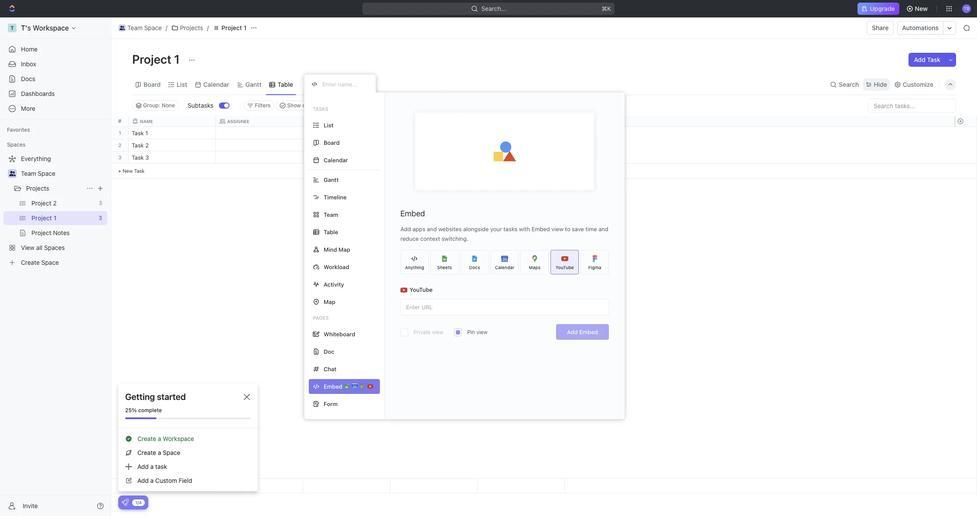 Task type: locate. For each thing, give the bounding box(es) containing it.
1 vertical spatial team space
[[21, 170, 55, 177]]

0 horizontal spatial map
[[324, 298, 336, 305]]

1 horizontal spatial 2
[[145, 142, 149, 149]]

1 vertical spatial team space link
[[21, 167, 106, 181]]

1 horizontal spatial space
[[144, 24, 162, 31]]

‎task for ‎task 2
[[132, 142, 144, 149]]

1 vertical spatial to
[[309, 155, 315, 161]]

1 vertical spatial projects link
[[26, 182, 83, 196]]

0 horizontal spatial /
[[166, 24, 168, 31]]

2 horizontal spatial view
[[552, 226, 564, 233]]

task inside press space to select this row. row
[[132, 154, 144, 161]]

1 horizontal spatial 3
[[145, 154, 149, 161]]

grid
[[111, 116, 978, 494]]

task up customize
[[928, 56, 941, 63]]

0 vertical spatial new
[[916, 5, 928, 12]]

0 horizontal spatial docs
[[21, 75, 35, 83]]

to do cell for task 3
[[303, 151, 391, 163]]

create
[[138, 435, 156, 443], [138, 449, 156, 457]]

mind map
[[324, 246, 350, 253]]

view left save
[[552, 226, 564, 233]]

‎task 1
[[132, 130, 148, 137]]

hide
[[874, 81, 888, 88]]

create up add a task
[[138, 449, 156, 457]]

press space to select this row. row
[[111, 127, 129, 139], [129, 127, 565, 141], [111, 139, 129, 151], [129, 139, 565, 153], [111, 151, 129, 164], [129, 151, 565, 165], [129, 479, 565, 494]]

create up create a space
[[138, 435, 156, 443]]

0 horizontal spatial board
[[144, 81, 161, 88]]

save
[[572, 226, 584, 233]]

new
[[916, 5, 928, 12], [123, 168, 133, 174]]

0 vertical spatial project 1
[[222, 24, 247, 31]]

share button
[[867, 21, 895, 35]]

1 vertical spatial ‎task
[[132, 142, 144, 149]]

a
[[158, 435, 161, 443], [158, 449, 161, 457], [150, 463, 154, 471], [150, 477, 154, 485]]

board
[[144, 81, 161, 88], [324, 139, 340, 146]]

list up subtasks button
[[177, 81, 187, 88]]

1 vertical spatial team
[[21, 170, 36, 177]]

0 horizontal spatial team
[[21, 170, 36, 177]]

custom
[[155, 477, 177, 485]]

create for create a workspace
[[138, 435, 156, 443]]

2 horizontal spatial calendar
[[495, 265, 515, 270]]

docs down inbox at the left of page
[[21, 75, 35, 83]]

favorites button
[[3, 125, 34, 135]]

0 vertical spatial to
[[309, 143, 315, 148]]

workspace
[[163, 435, 194, 443]]

0 vertical spatial board
[[144, 81, 161, 88]]

inbox
[[21, 60, 36, 68]]

3 left task 3
[[118, 155, 122, 160]]

calendar up the timeline
[[324, 156, 348, 163]]

tree inside sidebar navigation
[[3, 152, 107, 270]]

to do cell
[[303, 139, 391, 151], [303, 151, 391, 163]]

1 horizontal spatial view
[[477, 329, 488, 336]]

youtube left figma
[[556, 265, 574, 270]]

do down tasks
[[317, 143, 324, 148]]

user group image
[[9, 171, 15, 176]]

projects
[[180, 24, 203, 31], [26, 185, 49, 192]]

home link
[[3, 42, 107, 56]]

1 horizontal spatial and
[[599, 226, 609, 233]]

0 vertical spatial gantt
[[246, 81, 262, 88]]

1 horizontal spatial calendar
[[324, 156, 348, 163]]

1 vertical spatial project
[[132, 52, 172, 66]]

0 horizontal spatial space
[[38, 170, 55, 177]]

new inside grid
[[123, 168, 133, 174]]

‎task down ‎task 1 at the top
[[132, 142, 144, 149]]

table link
[[276, 78, 293, 91]]

gantt left table link
[[246, 81, 262, 88]]

0 vertical spatial to do
[[309, 143, 324, 148]]

1 vertical spatial to do cell
[[303, 151, 391, 163]]

gantt
[[246, 81, 262, 88], [324, 176, 339, 183]]

do for ‎task 2
[[317, 143, 324, 148]]

task
[[928, 56, 941, 63], [132, 154, 144, 161], [134, 168, 145, 174]]

0 vertical spatial project
[[222, 24, 242, 31]]

1 vertical spatial create
[[138, 449, 156, 457]]

alongside
[[464, 226, 489, 233]]

sidebar navigation
[[0, 17, 111, 516]]

maps
[[529, 265, 541, 270]]

1 vertical spatial youtube
[[410, 286, 433, 293]]

space right user group image
[[38, 170, 55, 177]]

figma
[[589, 265, 602, 270]]

team right user group image
[[21, 170, 36, 177]]

and right time
[[599, 226, 609, 233]]

space down the create a workspace at bottom
[[163, 449, 180, 457]]

new for new task
[[123, 168, 133, 174]]

row
[[129, 116, 565, 127]]

tree
[[3, 152, 107, 270]]

3 down ‎task 2
[[145, 154, 149, 161]]

0 vertical spatial docs
[[21, 75, 35, 83]]

do up the timeline
[[317, 155, 324, 161]]

1 vertical spatial projects
[[26, 185, 49, 192]]

task inside button
[[928, 56, 941, 63]]

to do
[[309, 143, 324, 148], [309, 155, 324, 161]]

to for ‎task 2
[[309, 143, 315, 148]]

1 vertical spatial space
[[38, 170, 55, 177]]

list link
[[175, 78, 187, 91]]

add embed
[[567, 329, 598, 336]]

2 inside 1 2 3
[[119, 142, 122, 148]]

pin
[[468, 329, 475, 336]]

a for task
[[150, 463, 154, 471]]

1 vertical spatial table
[[324, 229, 338, 236]]

embed inside add apps and websites alongside your tasks with embed view to save time and reduce context switching.
[[532, 226, 550, 233]]

0 horizontal spatial 2
[[119, 142, 122, 148]]

0 vertical spatial map
[[339, 246, 350, 253]]

row group containing ‎task 1
[[129, 127, 565, 179]]

1 ‎task from the top
[[132, 130, 144, 137]]

0 vertical spatial team space link
[[117, 23, 164, 33]]

view button
[[304, 74, 333, 95]]

1 vertical spatial docs
[[470, 265, 480, 270]]

1 horizontal spatial gantt
[[324, 176, 339, 183]]

1 horizontal spatial team
[[127, 24, 143, 31]]

gantt up the timeline
[[324, 176, 339, 183]]

0 horizontal spatial table
[[278, 81, 293, 88]]

youtube down anything
[[410, 286, 433, 293]]

add for add embed
[[567, 329, 578, 336]]

2 for ‎task
[[145, 142, 149, 149]]

do
[[317, 143, 324, 148], [317, 155, 324, 161]]

team space right user group image
[[21, 170, 55, 177]]

2 vertical spatial space
[[163, 449, 180, 457]]

1 vertical spatial list
[[324, 122, 334, 129]]

projects link
[[169, 23, 205, 33], [26, 182, 83, 196]]

0 horizontal spatial team space
[[21, 170, 55, 177]]

2 to do from the top
[[309, 155, 324, 161]]

to do for task 3
[[309, 155, 324, 161]]

press space to select this row. row containing ‎task 2
[[129, 139, 565, 153]]

2 / from the left
[[207, 24, 209, 31]]

tree containing team space
[[3, 152, 107, 270]]

2 vertical spatial task
[[134, 168, 145, 174]]

calendar up subtasks button
[[203, 81, 229, 88]]

project
[[222, 24, 242, 31], [132, 52, 172, 66]]

1 vertical spatial board
[[324, 139, 340, 146]]

new task
[[123, 168, 145, 174]]

add task
[[915, 56, 941, 63]]

2 create from the top
[[138, 449, 156, 457]]

switching.
[[442, 235, 469, 242]]

2 horizontal spatial space
[[163, 449, 180, 457]]

0 horizontal spatial embed
[[401, 209, 425, 218]]

table
[[278, 81, 293, 88], [324, 229, 338, 236]]

0 vertical spatial youtube
[[556, 265, 574, 270]]

1 to do from the top
[[309, 143, 324, 148]]

task down ‎task 2
[[132, 154, 144, 161]]

0 vertical spatial to do cell
[[303, 139, 391, 151]]

add for add a custom field
[[138, 477, 149, 485]]

row group
[[111, 127, 129, 179], [129, 127, 565, 179], [956, 127, 977, 179], [956, 479, 977, 493]]

view
[[552, 226, 564, 233], [432, 329, 444, 336], [477, 329, 488, 336]]

0 horizontal spatial projects
[[26, 185, 49, 192]]

upgrade link
[[858, 3, 900, 15]]

1 horizontal spatial team space
[[127, 24, 162, 31]]

0 vertical spatial ‎task
[[132, 130, 144, 137]]

home
[[21, 45, 38, 53]]

2 for 1
[[119, 142, 122, 148]]

new inside button
[[916, 5, 928, 12]]

board left list link on the top left of page
[[144, 81, 161, 88]]

1 horizontal spatial youtube
[[556, 265, 574, 270]]

board down tasks
[[324, 139, 340, 146]]

space
[[144, 24, 162, 31], [38, 170, 55, 177], [163, 449, 180, 457]]

list down tasks
[[324, 122, 334, 129]]

0 horizontal spatial calendar
[[203, 81, 229, 88]]

apps
[[413, 226, 426, 233]]

docs inside sidebar navigation
[[21, 75, 35, 83]]

user group image
[[119, 26, 125, 30]]

customize button
[[892, 78, 937, 91]]

a up create a space
[[158, 435, 161, 443]]

dashboards link
[[3, 87, 107, 101]]

2
[[145, 142, 149, 149], [119, 142, 122, 148]]

1 horizontal spatial /
[[207, 24, 209, 31]]

0 horizontal spatial and
[[427, 226, 437, 233]]

space right user group icon
[[144, 24, 162, 31]]

0 vertical spatial table
[[278, 81, 293, 88]]

private
[[414, 329, 431, 336]]

#
[[118, 118, 122, 124]]

3
[[145, 154, 149, 161], [118, 155, 122, 160]]

2 vertical spatial embed
[[580, 329, 598, 336]]

1 create from the top
[[138, 435, 156, 443]]

a up the task
[[158, 449, 161, 457]]

calendar left maps
[[495, 265, 515, 270]]

2 do from the top
[[317, 155, 324, 161]]

docs
[[21, 75, 35, 83], [470, 265, 480, 270]]

calendar
[[203, 81, 229, 88], [324, 156, 348, 163], [495, 265, 515, 270]]

automations button
[[899, 21, 944, 34]]

2 vertical spatial team
[[324, 211, 338, 218]]

view right private
[[432, 329, 444, 336]]

list
[[177, 81, 187, 88], [324, 122, 334, 129]]

calendar link
[[202, 78, 229, 91]]

new down task 3
[[123, 168, 133, 174]]

a down add a task
[[150, 477, 154, 485]]

new button
[[903, 2, 934, 16]]

1 horizontal spatial embed
[[532, 226, 550, 233]]

1 horizontal spatial new
[[916, 5, 928, 12]]

spaces
[[7, 141, 25, 148]]

0 horizontal spatial project
[[132, 52, 172, 66]]

2 to do cell from the top
[[303, 151, 391, 163]]

‎task
[[132, 130, 144, 137], [132, 142, 144, 149]]

space inside tree
[[38, 170, 55, 177]]

0 vertical spatial create
[[138, 435, 156, 443]]

1 vertical spatial task
[[132, 154, 144, 161]]

row group containing 1 2 3
[[111, 127, 129, 179]]

do for task 3
[[317, 155, 324, 161]]

0 horizontal spatial projects link
[[26, 182, 83, 196]]

team space right user group icon
[[127, 24, 162, 31]]

team right user group icon
[[127, 24, 143, 31]]

hide button
[[864, 78, 890, 91]]

0 vertical spatial do
[[317, 143, 324, 148]]

0 vertical spatial team
[[127, 24, 143, 31]]

task down task 3
[[134, 168, 145, 174]]

2 horizontal spatial embed
[[580, 329, 598, 336]]

‎task up ‎task 2
[[132, 130, 144, 137]]

show
[[287, 102, 301, 109]]

2 ‎task from the top
[[132, 142, 144, 149]]

0 vertical spatial task
[[928, 56, 941, 63]]

and
[[427, 226, 437, 233], [599, 226, 609, 233]]

team down the timeline
[[324, 211, 338, 218]]

new up automations
[[916, 5, 928, 12]]

map right mind
[[339, 246, 350, 253]]

add
[[915, 56, 926, 63], [401, 226, 411, 233], [567, 329, 578, 336], [138, 463, 149, 471], [138, 477, 149, 485]]

projects inside tree
[[26, 185, 49, 192]]

table up show at the left top of page
[[278, 81, 293, 88]]

25% complete
[[125, 407, 162, 414]]

2 vertical spatial to
[[565, 226, 571, 233]]

1/4
[[135, 500, 142, 505]]

cell
[[216, 127, 303, 139], [303, 127, 391, 139], [391, 127, 478, 139], [216, 139, 303, 151], [391, 139, 478, 151], [216, 151, 303, 163], [391, 151, 478, 163]]

2 vertical spatial calendar
[[495, 265, 515, 270]]

form
[[324, 401, 338, 407]]

view inside add apps and websites alongside your tasks with embed view to save time and reduce context switching.
[[552, 226, 564, 233]]

add inside 'add task' button
[[915, 56, 926, 63]]

websites
[[439, 226, 462, 233]]

2 up task 3
[[145, 142, 149, 149]]

mind
[[324, 246, 337, 253]]

1 vertical spatial map
[[324, 298, 336, 305]]

1 to do cell from the top
[[303, 139, 391, 151]]

1 vertical spatial project 1
[[132, 52, 183, 66]]

0 vertical spatial projects
[[180, 24, 203, 31]]

time
[[586, 226, 597, 233]]

task for add task
[[928, 56, 941, 63]]

add inside add apps and websites alongside your tasks with embed view to save time and reduce context switching.
[[401, 226, 411, 233]]

activity
[[324, 281, 344, 288]]

and up context
[[427, 226, 437, 233]]

table up mind
[[324, 229, 338, 236]]

view right pin
[[477, 329, 488, 336]]

onboarding checklist button image
[[122, 499, 129, 506]]

1 horizontal spatial list
[[324, 122, 334, 129]]

pages
[[313, 315, 329, 321]]

started
[[157, 392, 186, 402]]

a left the task
[[150, 463, 154, 471]]

field
[[179, 477, 192, 485]]

0 horizontal spatial view
[[432, 329, 444, 336]]

to for task 3
[[309, 155, 315, 161]]

0 horizontal spatial new
[[123, 168, 133, 174]]

map down activity
[[324, 298, 336, 305]]

0 horizontal spatial gantt
[[246, 81, 262, 88]]

team
[[127, 24, 143, 31], [21, 170, 36, 177], [324, 211, 338, 218]]

1 horizontal spatial projects link
[[169, 23, 205, 33]]

add inside add embed button
[[567, 329, 578, 336]]

1 do from the top
[[317, 143, 324, 148]]

2 left ‎task 2
[[119, 142, 122, 148]]

2 inside press space to select this row. row
[[145, 142, 149, 149]]

docs right the 'sheets'
[[470, 265, 480, 270]]

1 vertical spatial do
[[317, 155, 324, 161]]



Task type: vqa. For each thing, say whether or not it's contained in the screenshot.
Tags
no



Task type: describe. For each thing, give the bounding box(es) containing it.
0 vertical spatial projects link
[[169, 23, 205, 33]]

1 horizontal spatial board
[[324, 139, 340, 146]]

invite
[[23, 502, 38, 510]]

a for workspace
[[158, 435, 161, 443]]

2 and from the left
[[599, 226, 609, 233]]

press space to select this row. row containing task 3
[[129, 151, 565, 165]]

subtasks button
[[184, 99, 219, 113]]

private view
[[414, 329, 444, 336]]

0 vertical spatial embed
[[401, 209, 425, 218]]

0 vertical spatial team space
[[127, 24, 162, 31]]

to do cell for ‎task 2
[[303, 139, 391, 151]]

Enter URL text field
[[401, 299, 609, 315]]

1 vertical spatial gantt
[[324, 176, 339, 183]]

1 horizontal spatial project 1
[[222, 24, 247, 31]]

0 horizontal spatial youtube
[[410, 286, 433, 293]]

press space to select this row. row containing ‎task 1
[[129, 127, 565, 141]]

view button
[[304, 78, 333, 91]]

share
[[873, 24, 889, 31]]

search...
[[482, 5, 507, 12]]

automations
[[903, 24, 939, 31]]

‎task for ‎task 1
[[132, 130, 144, 137]]

add embed button
[[556, 324, 609, 340]]

timeline
[[324, 194, 347, 201]]

anything
[[405, 265, 424, 270]]

show closed button
[[276, 100, 323, 111]]

row inside grid
[[129, 116, 565, 127]]

1 horizontal spatial team space link
[[117, 23, 164, 33]]

add for add a task
[[138, 463, 149, 471]]

add a task
[[138, 463, 167, 471]]

task for new task
[[134, 168, 145, 174]]

reduce
[[401, 235, 419, 242]]

a for space
[[158, 449, 161, 457]]

tasks
[[313, 106, 329, 112]]

chat
[[324, 366, 337, 373]]

press space to select this row. row containing 2
[[111, 139, 129, 151]]

task
[[155, 463, 167, 471]]

create for create a space
[[138, 449, 156, 457]]

search
[[839, 81, 860, 88]]

0 horizontal spatial 3
[[118, 155, 122, 160]]

1 vertical spatial calendar
[[324, 156, 348, 163]]

0 horizontal spatial team space link
[[21, 167, 106, 181]]

workload
[[324, 263, 350, 270]]

docs link
[[3, 72, 107, 86]]

press space to select this row. row containing 1
[[111, 127, 129, 139]]

grid containing ‎task 1
[[111, 116, 978, 494]]

add a custom field
[[138, 477, 192, 485]]

1 horizontal spatial project
[[222, 24, 242, 31]]

subtasks
[[188, 102, 214, 109]]

inbox link
[[3, 57, 107, 71]]

context
[[421, 235, 440, 242]]

1 inside 1 2 3
[[119, 130, 121, 136]]

embed inside button
[[580, 329, 598, 336]]

1 horizontal spatial table
[[324, 229, 338, 236]]

press space to select this row. row containing 3
[[111, 151, 129, 164]]

0 vertical spatial list
[[177, 81, 187, 88]]

1 / from the left
[[166, 24, 168, 31]]

new for new
[[916, 5, 928, 12]]

1 horizontal spatial projects
[[180, 24, 203, 31]]

getting started
[[125, 392, 186, 402]]

close image
[[244, 394, 250, 400]]

gantt link
[[244, 78, 262, 91]]

onboarding checklist button element
[[122, 499, 129, 506]]

team inside sidebar navigation
[[21, 170, 36, 177]]

create a workspace
[[138, 435, 194, 443]]

Search tasks... text field
[[869, 99, 956, 112]]

task 3
[[132, 154, 149, 161]]

1 horizontal spatial map
[[339, 246, 350, 253]]

sheets
[[438, 265, 452, 270]]

pin view
[[468, 329, 488, 336]]

project 1 link
[[211, 23, 249, 33]]

table inside table link
[[278, 81, 293, 88]]

‎task 2
[[132, 142, 149, 149]]

team space inside tree
[[21, 170, 55, 177]]

add for add apps and websites alongside your tasks with embed view to save time and reduce context switching.
[[401, 226, 411, 233]]

add for add task
[[915, 56, 926, 63]]

add apps and websites alongside your tasks with embed view to save time and reduce context switching.
[[401, 226, 609, 242]]

doc
[[324, 348, 335, 355]]

1 2 3
[[118, 130, 122, 160]]

to inside add apps and websites alongside your tasks with embed view to save time and reduce context switching.
[[565, 226, 571, 233]]

create a space
[[138, 449, 180, 457]]

complete
[[138, 407, 162, 414]]

25%
[[125, 407, 137, 414]]

1 inside press space to select this row. row
[[145, 130, 148, 137]]

view
[[316, 81, 330, 88]]

your
[[491, 226, 502, 233]]

closed
[[303, 102, 319, 109]]

show closed
[[287, 102, 319, 109]]

board link
[[142, 78, 161, 91]]

search button
[[828, 78, 862, 91]]

view for pin view
[[477, 329, 488, 336]]

tasks
[[504, 226, 518, 233]]

favorites
[[7, 127, 30, 133]]

view for private view
[[432, 329, 444, 336]]

dashboards
[[21, 90, 55, 97]]

1 and from the left
[[427, 226, 437, 233]]

2 horizontal spatial team
[[324, 211, 338, 218]]

upgrade
[[871, 5, 896, 12]]

a for custom
[[150, 477, 154, 485]]

to do for ‎task 2
[[309, 143, 324, 148]]

3 inside press space to select this row. row
[[145, 154, 149, 161]]

add task button
[[909, 53, 946, 67]]

with
[[519, 226, 530, 233]]

⌘k
[[602, 5, 612, 12]]

0 vertical spatial calendar
[[203, 81, 229, 88]]

Enter name... field
[[322, 80, 369, 88]]

customize
[[904, 81, 934, 88]]

0 horizontal spatial project 1
[[132, 52, 183, 66]]

whiteboard
[[324, 331, 355, 338]]

0 vertical spatial space
[[144, 24, 162, 31]]

getting
[[125, 392, 155, 402]]

1 horizontal spatial docs
[[470, 265, 480, 270]]



